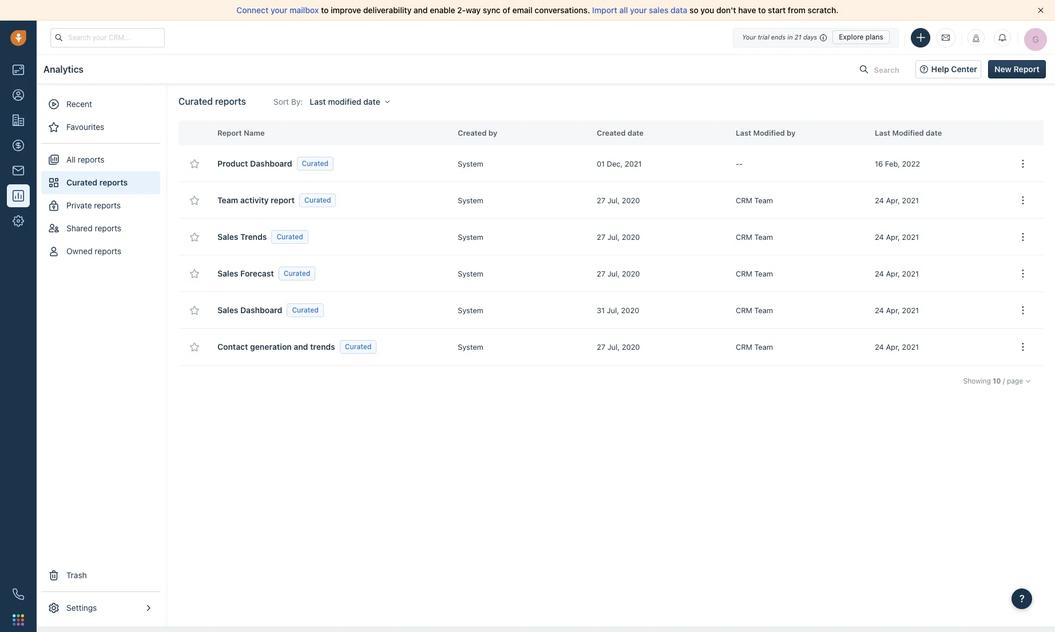 Task type: describe. For each thing, give the bounding box(es) containing it.
start
[[768, 5, 786, 15]]

2 your from the left
[[630, 5, 647, 15]]

data
[[671, 5, 688, 15]]

phone element
[[7, 583, 30, 606]]

import all your sales data link
[[593, 5, 690, 15]]

so
[[690, 5, 699, 15]]

21
[[795, 33, 802, 41]]

1 your from the left
[[271, 5, 288, 15]]

have
[[739, 5, 757, 15]]

enable
[[430, 5, 455, 15]]

don't
[[717, 5, 737, 15]]

improve
[[331, 5, 361, 15]]

sync
[[483, 5, 501, 15]]

explore plans link
[[833, 30, 890, 44]]

phone image
[[13, 589, 24, 600]]

email
[[513, 5, 533, 15]]

import
[[593, 5, 618, 15]]

2 to from the left
[[759, 5, 766, 15]]

freshworks switcher image
[[13, 614, 24, 626]]

what's new image
[[973, 34, 981, 42]]

all
[[620, 5, 628, 15]]

ends
[[772, 33, 786, 41]]

sales
[[649, 5, 669, 15]]

Search your CRM... text field
[[50, 28, 165, 47]]

mailbox
[[290, 5, 319, 15]]

in
[[788, 33, 793, 41]]

and
[[414, 5, 428, 15]]

connect your mailbox to improve deliverability and enable 2-way sync of email conversations. import all your sales data so you don't have to start from scratch.
[[237, 5, 839, 15]]



Task type: locate. For each thing, give the bounding box(es) containing it.
1 horizontal spatial your
[[630, 5, 647, 15]]

days
[[804, 33, 818, 41]]

send email image
[[942, 33, 950, 42]]

way
[[466, 5, 481, 15]]

0 horizontal spatial your
[[271, 5, 288, 15]]

your
[[271, 5, 288, 15], [630, 5, 647, 15]]

connect
[[237, 5, 269, 15]]

plans
[[866, 33, 884, 41]]

to left the start
[[759, 5, 766, 15]]

your trial ends in 21 days
[[743, 33, 818, 41]]

your left mailbox
[[271, 5, 288, 15]]

close image
[[1039, 7, 1044, 13]]

connect your mailbox link
[[237, 5, 321, 15]]

scratch.
[[808, 5, 839, 15]]

you
[[701, 5, 715, 15]]

2-
[[458, 5, 466, 15]]

from
[[788, 5, 806, 15]]

of
[[503, 5, 511, 15]]

your
[[743, 33, 756, 41]]

to
[[321, 5, 329, 15], [759, 5, 766, 15]]

your right the 'all'
[[630, 5, 647, 15]]

to right mailbox
[[321, 5, 329, 15]]

explore
[[839, 33, 864, 41]]

conversations.
[[535, 5, 590, 15]]

trial
[[758, 33, 770, 41]]

explore plans
[[839, 33, 884, 41]]

deliverability
[[363, 5, 412, 15]]

1 horizontal spatial to
[[759, 5, 766, 15]]

0 horizontal spatial to
[[321, 5, 329, 15]]

1 to from the left
[[321, 5, 329, 15]]



Task type: vqa. For each thing, say whether or not it's contained in the screenshot.
the Outlook
no



